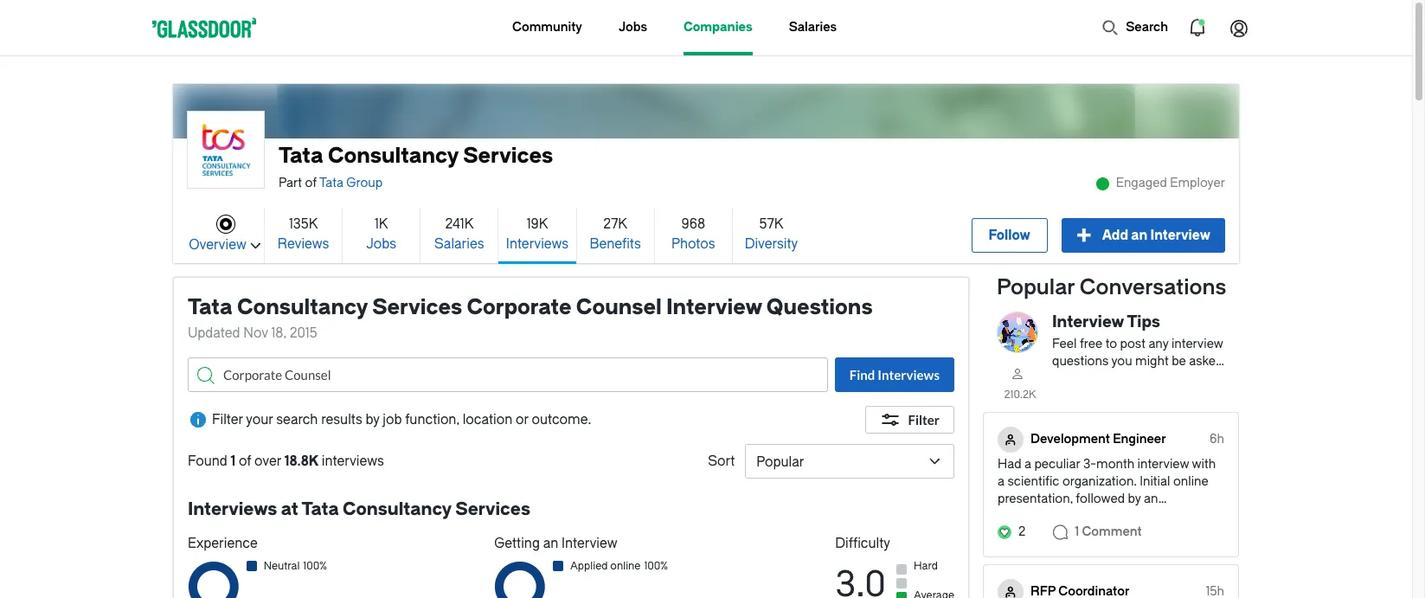 Task type: vqa. For each thing, say whether or not it's contained in the screenshot.


Task type: describe. For each thing, give the bounding box(es) containing it.
interviews for 19k
[[506, 236, 569, 251]]

engaged employer
[[1116, 176, 1226, 190]]

1 100% from the left
[[303, 560, 327, 572]]

group
[[347, 176, 383, 190]]

57k
[[760, 216, 784, 232]]

interview inside the interview tips feel free to post any interview questions you might be asked and i'll help you compose an effective response :)
[[1053, 313, 1125, 332]]

:)
[[1162, 389, 1169, 403]]

filter your search results by job function, location or outcome.
[[212, 412, 592, 428]]

interview down engaged employer
[[1151, 228, 1211, 243]]

consultancy for tata consultancy services
[[328, 144, 459, 168]]

2
[[1019, 524, 1026, 539]]

found 1 of over 18.8k interviews
[[188, 454, 384, 469]]

tata consultancy services part of tata group
[[279, 144, 553, 190]]

diversity
[[745, 236, 798, 251]]

salaries link
[[789, 0, 837, 55]]

add
[[1103, 228, 1129, 243]]

community
[[513, 20, 583, 35]]

tata group link
[[319, 176, 383, 190]]

0 horizontal spatial of
[[239, 454, 251, 469]]

filter button
[[866, 406, 955, 434]]

find interviews
[[850, 367, 940, 383]]

applied
[[570, 560, 608, 572]]

post
[[1121, 337, 1146, 351]]

response
[[1106, 389, 1159, 403]]

free
[[1080, 337, 1103, 351]]

counsel
[[576, 295, 662, 319]]

questions
[[767, 295, 873, 319]]

210.2k link
[[997, 363, 1039, 405]]

follow
[[989, 228, 1031, 243]]

services for corporate
[[372, 295, 462, 319]]

toogle identity image
[[998, 579, 1024, 598]]

Search job titles field
[[188, 358, 828, 392]]

0 vertical spatial you
[[1112, 354, 1133, 369]]

results
[[321, 412, 363, 428]]

27k
[[604, 216, 628, 232]]

1 comment
[[1075, 524, 1142, 539]]

interviews
[[322, 454, 384, 469]]

18.8k
[[285, 454, 319, 469]]

1k
[[375, 216, 388, 232]]

questions
[[1053, 354, 1109, 369]]

0 vertical spatial salaries
[[789, 20, 837, 35]]

asked
[[1190, 354, 1223, 369]]

filter for filter your search results by job function, location or outcome.
[[212, 412, 243, 428]]

968
[[682, 216, 706, 232]]

0 vertical spatial jobs
[[619, 20, 647, 35]]

conversations
[[1080, 275, 1227, 300]]

photos
[[672, 236, 716, 251]]

add an interview link
[[1062, 218, 1226, 253]]

0 horizontal spatial salaries
[[435, 236, 484, 251]]

logo image
[[188, 112, 264, 188]]

be
[[1172, 354, 1187, 369]]

2 vertical spatial interviews
[[188, 500, 277, 519]]

tata up part
[[279, 144, 323, 168]]

2 100% from the left
[[644, 560, 668, 572]]

neutral 100%
[[264, 560, 327, 572]]

difficulty
[[836, 536, 891, 551]]

online
[[611, 560, 641, 572]]

comment
[[1083, 524, 1142, 539]]

27k benefits
[[590, 216, 641, 251]]

applied online 100%
[[570, 560, 668, 572]]

help
[[1092, 371, 1117, 386]]

i'll
[[1077, 371, 1089, 386]]

by
[[366, 412, 380, 428]]

development
[[1031, 432, 1111, 446]]

241k salaries
[[435, 216, 484, 251]]

2 vertical spatial services
[[456, 500, 531, 519]]

filter for filter
[[909, 412, 940, 428]]

interview
[[1172, 337, 1224, 351]]

might
[[1136, 354, 1169, 369]]

popular for popular conversations
[[997, 275, 1075, 300]]

1k jobs
[[366, 216, 397, 251]]

nov
[[244, 326, 268, 341]]

compose
[[1144, 371, 1199, 386]]

popular conversations
[[997, 275, 1227, 300]]

6h link
[[1210, 429, 1225, 450]]

search
[[276, 412, 318, 428]]

any
[[1149, 337, 1169, 351]]

getting an interview
[[495, 536, 618, 551]]

search
[[1126, 20, 1169, 35]]

an inside the interview tips feel free to post any interview questions you might be asked and i'll help you compose an effective response :)
[[1202, 371, 1216, 386]]

19k
[[527, 216, 548, 232]]

corporate
[[467, 295, 572, 319]]

0 horizontal spatial 1
[[231, 454, 236, 469]]

210.2k
[[1005, 388, 1037, 401]]

tata inside tata consultancy services corporate counsel interview questions updated nov 18, 2015
[[188, 295, 233, 319]]

241k
[[445, 216, 474, 232]]



Task type: locate. For each thing, give the bounding box(es) containing it.
services inside tata consultancy services part of tata group
[[463, 144, 553, 168]]

0 horizontal spatial interviews
[[188, 500, 277, 519]]

1 vertical spatial interviews
[[878, 367, 940, 383]]

overview
[[189, 237, 247, 252]]

find interviews button
[[835, 358, 955, 392]]

6h
[[1210, 432, 1225, 446]]

1 horizontal spatial filter
[[909, 412, 940, 428]]

popular for popular
[[757, 454, 805, 470]]

experience
[[188, 536, 258, 551]]

reviews
[[278, 236, 329, 251]]

interviews up the filter button
[[878, 367, 940, 383]]

1 horizontal spatial 100%
[[644, 560, 668, 572]]

services up 19k
[[463, 144, 553, 168]]

consultancy up 2015
[[237, 295, 368, 319]]

outcome.
[[532, 412, 592, 428]]

1 vertical spatial popular
[[757, 454, 805, 470]]

to
[[1106, 337, 1118, 351]]

filter inside button
[[909, 412, 940, 428]]

job
[[383, 412, 402, 428]]

neutral
[[264, 560, 300, 572]]

1 right found
[[231, 454, 236, 469]]

tata
[[279, 144, 323, 168], [319, 176, 344, 190], [188, 295, 233, 319], [302, 500, 339, 519]]

19k interviews
[[506, 216, 569, 251]]

add an interview
[[1103, 228, 1211, 243]]

community link
[[513, 0, 583, 55]]

2 filter from the left
[[909, 412, 940, 428]]

consultancy up group on the top left of the page
[[328, 144, 459, 168]]

engaged
[[1116, 176, 1168, 190]]

engineer
[[1113, 432, 1167, 446]]

0 vertical spatial popular
[[997, 275, 1075, 300]]

part
[[279, 176, 302, 190]]

100%
[[303, 560, 327, 572], [644, 560, 668, 572]]

1 horizontal spatial of
[[305, 176, 317, 190]]

0 vertical spatial 1
[[231, 454, 236, 469]]

2 vertical spatial an
[[543, 536, 559, 551]]

1 horizontal spatial an
[[1132, 228, 1148, 243]]

interviews down 19k
[[506, 236, 569, 251]]

popular
[[997, 275, 1075, 300], [757, 454, 805, 470]]

1 filter from the left
[[212, 412, 243, 428]]

interview down photos
[[667, 295, 762, 319]]

benefits
[[590, 236, 641, 251]]

interview up the free
[[1053, 313, 1125, 332]]

135k
[[289, 216, 318, 232]]

0 vertical spatial consultancy
[[328, 144, 459, 168]]

jobs down 1k at the left top of page
[[366, 236, 397, 251]]

2 horizontal spatial interviews
[[878, 367, 940, 383]]

1 horizontal spatial jobs
[[619, 20, 647, 35]]

135k reviews
[[278, 216, 329, 251]]

filter down find interviews
[[909, 412, 940, 428]]

effective
[[1053, 389, 1103, 403]]

services down 1k jobs
[[372, 295, 462, 319]]

over
[[254, 454, 281, 469]]

1 left comment
[[1075, 524, 1080, 539]]

at
[[281, 500, 298, 519]]

services
[[463, 144, 553, 168], [372, 295, 462, 319], [456, 500, 531, 519]]

employer
[[1171, 176, 1226, 190]]

0 vertical spatial interviews
[[506, 236, 569, 251]]

toogle identity image
[[998, 427, 1024, 453]]

tata up the updated
[[188, 295, 233, 319]]

filter
[[212, 412, 243, 428], [909, 412, 940, 428]]

search button
[[1094, 10, 1177, 45]]

of
[[305, 176, 317, 190], [239, 454, 251, 469]]

of left the 'over'
[[239, 454, 251, 469]]

interview inside tata consultancy services corporate counsel interview questions updated nov 18, 2015
[[667, 295, 762, 319]]

image for bowl image
[[997, 312, 1039, 353]]

consultancy down interviews
[[343, 500, 452, 519]]

interviews at tata consultancy services
[[188, 500, 531, 519]]

popular right sort
[[757, 454, 805, 470]]

interviews up the experience
[[188, 500, 277, 519]]

follow button
[[972, 218, 1048, 253]]

an right getting
[[543, 536, 559, 551]]

1 vertical spatial 1
[[1075, 524, 1080, 539]]

0 horizontal spatial an
[[543, 536, 559, 551]]

updated
[[188, 326, 240, 341]]

1 horizontal spatial interviews
[[506, 236, 569, 251]]

getting
[[495, 536, 540, 551]]

2 vertical spatial consultancy
[[343, 500, 452, 519]]

jobs left companies
[[619, 20, 647, 35]]

of right part
[[305, 176, 317, 190]]

interviews inside button
[[878, 367, 940, 383]]

interview tips feel free to post any interview questions you might be asked and i'll help you compose an effective response :)
[[1053, 313, 1224, 403]]

feel
[[1053, 337, 1077, 351]]

968 photos
[[672, 216, 716, 251]]

tips
[[1128, 313, 1161, 332]]

location
[[463, 412, 513, 428]]

100% right neutral
[[303, 560, 327, 572]]

an
[[1132, 228, 1148, 243], [1202, 371, 1216, 386], [543, 536, 559, 551]]

1 horizontal spatial popular
[[997, 275, 1075, 300]]

and
[[1053, 371, 1074, 386]]

100% right the online
[[644, 560, 668, 572]]

0 horizontal spatial 100%
[[303, 560, 327, 572]]

interviews for find
[[878, 367, 940, 383]]

tata consultancy services corporate counsel interview questions updated nov 18, 2015
[[188, 295, 873, 341]]

found
[[188, 454, 227, 469]]

development engineer
[[1031, 432, 1167, 446]]

of inside tata consultancy services part of tata group
[[305, 176, 317, 190]]

2015
[[290, 326, 317, 341]]

1 vertical spatial of
[[239, 454, 251, 469]]

salaries
[[789, 20, 837, 35], [435, 236, 484, 251]]

0 horizontal spatial popular
[[757, 454, 805, 470]]

interview
[[1151, 228, 1211, 243], [667, 295, 762, 319], [1053, 313, 1125, 332], [562, 536, 618, 551]]

companies link
[[684, 0, 753, 55]]

an for add an interview
[[1132, 228, 1148, 243]]

1 vertical spatial jobs
[[366, 236, 397, 251]]

1 vertical spatial an
[[1202, 371, 1216, 386]]

0 horizontal spatial filter
[[212, 412, 243, 428]]

consultancy inside tata consultancy services part of tata group
[[328, 144, 459, 168]]

1 horizontal spatial salaries
[[789, 20, 837, 35]]

0 vertical spatial services
[[463, 144, 553, 168]]

hard
[[914, 560, 938, 572]]

services inside tata consultancy services corporate counsel interview questions updated nov 18, 2015
[[372, 295, 462, 319]]

tata left group on the top left of the page
[[319, 176, 344, 190]]

filter left "your"
[[212, 412, 243, 428]]

you
[[1112, 354, 1133, 369], [1120, 371, 1141, 386]]

popular up image for bowl
[[997, 275, 1075, 300]]

57k diversity
[[745, 216, 798, 251]]

tata right "at"
[[302, 500, 339, 519]]

services up getting
[[456, 500, 531, 519]]

consultancy inside tata consultancy services corporate counsel interview questions updated nov 18, 2015
[[237, 295, 368, 319]]

1 horizontal spatial 1
[[1075, 524, 1080, 539]]

1 vertical spatial salaries
[[435, 236, 484, 251]]

1 vertical spatial consultancy
[[237, 295, 368, 319]]

sort
[[708, 454, 735, 469]]

you up the response
[[1120, 371, 1141, 386]]

companies
[[684, 20, 753, 35]]

0 horizontal spatial jobs
[[366, 236, 397, 251]]

interview up applied
[[562, 536, 618, 551]]

18,
[[271, 326, 287, 341]]

0 vertical spatial an
[[1132, 228, 1148, 243]]

cover image for tata consultancy services image
[[277, 84, 1136, 181]]

function,
[[405, 412, 460, 428]]

services for part
[[463, 144, 553, 168]]

your
[[246, 412, 273, 428]]

1 vertical spatial you
[[1120, 371, 1141, 386]]

0 vertical spatial of
[[305, 176, 317, 190]]

an down asked
[[1202, 371, 1216, 386]]

you down to on the right of page
[[1112, 354, 1133, 369]]

2 horizontal spatial an
[[1202, 371, 1216, 386]]

consultancy for tata consultancy services corporate counsel interview questions
[[237, 295, 368, 319]]

jobs
[[619, 20, 647, 35], [366, 236, 397, 251]]

an right add
[[1132, 228, 1148, 243]]

an for getting an interview
[[543, 536, 559, 551]]

1 vertical spatial services
[[372, 295, 462, 319]]

None field
[[188, 358, 828, 392]]

find
[[850, 367, 876, 383]]

jobs link
[[619, 0, 647, 55]]



